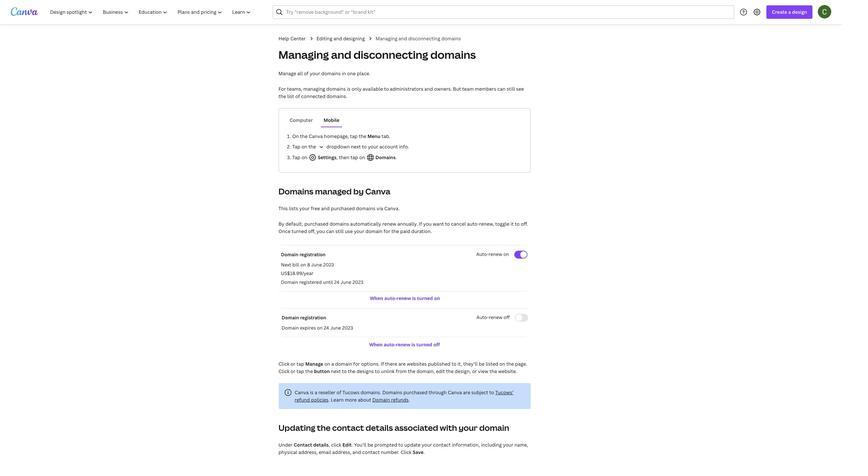 Task type: vqa. For each thing, say whether or not it's contained in the screenshot.
Purchased to the right
yes



Task type: describe. For each thing, give the bounding box(es) containing it.
create a design button
[[767, 5, 812, 19]]

screenshot showing how auto-renew looks like when turned on or off. image
[[278, 243, 531, 352]]

1 vertical spatial ,
[[329, 442, 330, 448]]

associated
[[395, 422, 438, 433]]

is inside for teams, managing domains is only available to administrators and owners. but team members can still see the list of connected domains.
[[347, 86, 350, 92]]

settings , then tap on
[[318, 154, 366, 161]]

administrators
[[390, 86, 423, 92]]

under
[[278, 442, 293, 448]]

click inside on a domain for options. if there are websites published to it, they'll be listed on the page. click or tap the
[[278, 368, 289, 375]]

teams,
[[287, 86, 302, 92]]

reseller
[[318, 389, 335, 396]]

designs
[[357, 368, 374, 375]]

help center
[[278, 35, 306, 42]]

physical
[[278, 449, 297, 456]]

. down canva is a reseller of tucows domains. domains purchased through canva are subject to
[[409, 397, 410, 403]]

on
[[292, 133, 299, 139]]

managing and disconnecting domains link
[[376, 35, 461, 42]]

only
[[352, 86, 361, 92]]

auto-
[[467, 221, 479, 227]]

place.
[[357, 70, 370, 77]]

on down tap on the
[[301, 154, 307, 161]]

domain inside by default, purchased domains automatically renew annually. if you want to cancel auto-renew, toggle it to off. once turned off, you can still use your domain for the paid duration.
[[365, 228, 382, 235]]

the right edit
[[446, 368, 454, 375]]

domains inside for teams, managing domains is only available to administrators and owners. but team members can still see the list of connected domains.
[[326, 86, 346, 92]]

by default, purchased domains automatically renew annually. if you want to cancel auto-renew, toggle it to off. once turned off, you can still use your domain for the paid duration.
[[278, 221, 528, 235]]

0 vertical spatial click
[[278, 361, 289, 367]]

0 vertical spatial ,
[[336, 154, 338, 161]]

domains for domains managed by canva
[[278, 186, 313, 197]]

settings
[[318, 154, 336, 161]]

christina overa image
[[818, 5, 831, 18]]

team
[[462, 86, 474, 92]]

including
[[481, 442, 502, 448]]

in
[[342, 70, 346, 77]]

on down dropdown next to your account info.
[[359, 154, 365, 161]]

save .
[[413, 449, 425, 456]]

by
[[353, 186, 364, 197]]

want
[[433, 221, 444, 227]]

a for create
[[788, 9, 791, 15]]

still inside for teams, managing domains is only available to administrators and owners. but team members can still see the list of connected domains.
[[507, 86, 515, 92]]

canva up the via
[[365, 186, 390, 197]]

managing
[[303, 86, 325, 92]]

account
[[379, 144, 398, 150]]

. for .
[[396, 154, 397, 161]]

2 horizontal spatial domain
[[479, 422, 509, 433]]

available
[[363, 86, 383, 92]]

tap inside on a domain for options. if there are websites published to it, they'll be listed on the page. click or tap the
[[297, 368, 304, 375]]

page.
[[515, 361, 527, 367]]

by
[[278, 221, 284, 227]]

the left menu
[[359, 133, 366, 139]]

prompted
[[374, 442, 397, 448]]

0 vertical spatial managing and disconnecting domains
[[376, 35, 461, 42]]

on up tap on
[[301, 144, 307, 150]]

click
[[331, 442, 341, 448]]

button next to the designs to unlink from the domain, edit the design, or view the website.
[[314, 368, 517, 375]]

domains inside by default, purchased domains automatically renew annually. if you want to cancel auto-renew, toggle it to off. once turned off, you can still use your domain for the paid duration.
[[330, 221, 349, 227]]

. down associated
[[424, 449, 425, 456]]

mobile
[[324, 117, 339, 123]]

see
[[516, 86, 524, 92]]

2 vertical spatial domains
[[382, 389, 402, 396]]

domains managed by canva
[[278, 186, 390, 197]]

lists
[[289, 205, 298, 212]]

refunds
[[391, 397, 409, 403]]

learn
[[331, 397, 344, 403]]

more
[[345, 397, 357, 403]]

the down websites
[[408, 368, 415, 375]]

1 vertical spatial are
[[463, 389, 470, 396]]

0 vertical spatial contact
[[332, 422, 364, 433]]

to right subject
[[489, 389, 494, 396]]

0 vertical spatial disconnecting
[[408, 35, 440, 42]]

members
[[475, 86, 496, 92]]

email
[[319, 449, 331, 456]]

update
[[404, 442, 420, 448]]

with
[[440, 422, 457, 433]]

click inside . you'll be prompted to update your contact information, including your name, physical address, email address, and contact number. click
[[401, 449, 411, 456]]

view
[[478, 368, 488, 375]]

your up save .
[[422, 442, 432, 448]]

center
[[290, 35, 306, 42]]

tap on
[[292, 154, 308, 161]]

to inside on a domain for options. if there are websites published to it, they'll be listed on the page. click or tap the
[[452, 361, 456, 367]]

websites
[[407, 361, 427, 367]]

and inside managing and disconnecting domains link
[[399, 35, 407, 42]]

tucows'
[[495, 389, 513, 396]]

1 vertical spatial managing
[[278, 47, 329, 62]]

to left designs
[[342, 368, 347, 375]]

your left free
[[299, 205, 310, 212]]

the inside by default, purchased domains automatically renew annually. if you want to cancel auto-renew, toggle it to off. once turned off, you can still use your domain for the paid duration.
[[391, 228, 399, 235]]

duration.
[[411, 228, 432, 235]]

to inside . you'll be prompted to update your contact information, including your name, physical address, email address, and contact number. click
[[398, 442, 403, 448]]

listed
[[486, 361, 498, 367]]

updating
[[278, 422, 315, 433]]

for teams, managing domains is only available to administrators and owners. but team members can still see the list of connected domains.
[[278, 86, 524, 99]]

if inside by default, purchased domains automatically renew annually. if you want to cancel auto-renew, toggle it to off. once turned off, you can still use your domain for the paid duration.
[[419, 221, 422, 227]]

list
[[287, 93, 294, 99]]

2 vertical spatial of
[[337, 389, 341, 396]]

manage all of your domains in one place.
[[278, 70, 370, 77]]

design,
[[455, 368, 471, 375]]

then
[[339, 154, 349, 161]]

computer
[[290, 117, 313, 123]]

. for . you'll be prompted to update your contact information, including your name, physical address, email address, and contact number. click
[[352, 442, 353, 448]]

managed
[[315, 186, 352, 197]]

tucows
[[342, 389, 359, 396]]

paid
[[400, 228, 410, 235]]

editing and designing
[[317, 35, 365, 42]]

off.
[[521, 221, 528, 227]]

can inside for teams, managing domains is only available to administrators and owners. but team members can still see the list of connected domains.
[[497, 86, 506, 92]]

free
[[311, 205, 320, 212]]

domain inside on a domain for options. if there are websites published to it, they'll be listed on the page. click or tap the
[[335, 361, 352, 367]]

0 vertical spatial you
[[423, 221, 432, 227]]

homepage,
[[324, 133, 349, 139]]

through
[[429, 389, 447, 396]]

tucows' refund policies link
[[295, 389, 513, 403]]

1 horizontal spatial purchased
[[331, 205, 355, 212]]

canva up tap on the
[[309, 133, 323, 139]]

options.
[[361, 361, 380, 367]]

this
[[278, 205, 288, 212]]

tucows' refund policies
[[295, 389, 513, 403]]

domains for domains
[[374, 154, 396, 161]]



Task type: locate. For each thing, give the bounding box(es) containing it.
1 horizontal spatial is
[[347, 86, 350, 92]]

0 vertical spatial tap
[[292, 144, 300, 150]]

domain left options.
[[335, 361, 352, 367]]

0 vertical spatial is
[[347, 86, 350, 92]]

be inside on a domain for options. if there are websites published to it, they'll be listed on the page. click or tap the
[[479, 361, 484, 367]]

the left designs
[[348, 368, 355, 375]]

domains. inside for teams, managing domains is only available to administrators and owners. but team members can still see the list of connected domains.
[[327, 93, 347, 99]]

0 vertical spatial be
[[479, 361, 484, 367]]

1 horizontal spatial you
[[423, 221, 432, 227]]

, left click
[[329, 442, 330, 448]]

managing down center
[[278, 47, 329, 62]]

domains up lists
[[278, 186, 313, 197]]

or inside on a domain for options. if there are websites published to it, they'll be listed on the page. click or tap the
[[291, 368, 295, 375]]

the down click or tap manage
[[305, 368, 313, 375]]

you up duration.
[[423, 221, 432, 227]]

a up the reseller at the bottom of the page
[[331, 361, 334, 367]]

0 horizontal spatial can
[[326, 228, 334, 235]]

for
[[384, 228, 390, 235], [353, 361, 360, 367]]

click or tap manage
[[278, 361, 323, 367]]

0 horizontal spatial if
[[381, 361, 384, 367]]

managing and disconnecting domains
[[376, 35, 461, 42], [278, 47, 476, 62]]

. left you'll
[[352, 442, 353, 448]]

0 vertical spatial domains.
[[327, 93, 347, 99]]

subject
[[471, 389, 488, 396]]

1 horizontal spatial manage
[[305, 361, 323, 367]]

and inside . you'll be prompted to update your contact information, including your name, physical address, email address, and contact number. click
[[352, 449, 361, 456]]

of up 'learn'
[[337, 389, 341, 396]]

1 vertical spatial next
[[331, 368, 341, 375]]

and inside for teams, managing domains is only available to administrators and owners. but team members can still see the list of connected domains.
[[424, 86, 433, 92]]

to right want
[[445, 221, 450, 227]]

purchased down domains managed by canva
[[331, 205, 355, 212]]

the up 'under contact details , click edit'
[[317, 422, 331, 433]]

the up tap on
[[308, 144, 316, 150]]

tap down tap on the
[[292, 154, 300, 161]]

0 horizontal spatial you
[[317, 228, 325, 235]]

be up view
[[479, 361, 484, 367]]

contact down you'll
[[362, 449, 380, 456]]

create a design
[[772, 9, 807, 15]]

1 vertical spatial domains.
[[361, 389, 381, 396]]

1 vertical spatial be
[[368, 442, 373, 448]]

updating the contact details associated with your domain
[[278, 422, 509, 433]]

top level navigation element
[[46, 5, 257, 19]]

renew,
[[479, 221, 494, 227]]

domains
[[441, 35, 461, 42], [430, 47, 476, 62], [321, 70, 341, 77], [326, 86, 346, 92], [356, 205, 375, 212], [330, 221, 349, 227]]

to left update at the bottom left of page
[[398, 442, 403, 448]]

to
[[384, 86, 389, 92], [362, 144, 367, 150], [445, 221, 450, 227], [515, 221, 520, 227], [452, 361, 456, 367], [342, 368, 347, 375], [375, 368, 380, 375], [489, 389, 494, 396], [398, 442, 403, 448]]

1 vertical spatial for
[[353, 361, 360, 367]]

your up the information, at the right of page
[[459, 422, 478, 433]]

your inside by default, purchased domains automatically renew annually. if you want to cancel auto-renew, toggle it to off. once turned off, you can still use your domain for the paid duration.
[[354, 228, 364, 235]]

design
[[792, 9, 807, 15]]

be
[[479, 361, 484, 367], [368, 442, 373, 448]]

the down listed
[[490, 368, 497, 375]]

there
[[385, 361, 397, 367]]

managing right designing
[[376, 35, 397, 42]]

to right available
[[384, 86, 389, 92]]

1 horizontal spatial if
[[419, 221, 422, 227]]

details up email
[[313, 442, 329, 448]]

next for button
[[331, 368, 341, 375]]

0 vertical spatial details
[[366, 422, 393, 433]]

0 horizontal spatial purchased
[[304, 221, 328, 227]]

0 vertical spatial manage
[[278, 70, 296, 77]]

toggle
[[495, 221, 509, 227]]

refund
[[295, 397, 310, 403]]

still left use
[[335, 228, 344, 235]]

1 vertical spatial managing and disconnecting domains
[[278, 47, 476, 62]]

1 vertical spatial of
[[295, 93, 300, 99]]

policies
[[311, 397, 328, 403]]

for down the renew in the left top of the page
[[384, 228, 390, 235]]

of
[[304, 70, 309, 77], [295, 93, 300, 99], [337, 389, 341, 396]]

1 vertical spatial details
[[313, 442, 329, 448]]

name,
[[514, 442, 528, 448]]

purchased up off,
[[304, 221, 328, 227]]

tap down on
[[292, 144, 300, 150]]

2 tap from the top
[[292, 154, 300, 161]]

1 vertical spatial you
[[317, 228, 325, 235]]

0 vertical spatial a
[[788, 9, 791, 15]]

1 vertical spatial is
[[310, 389, 313, 396]]

save
[[413, 449, 424, 456]]

next
[[351, 144, 361, 150], [331, 368, 341, 375]]

published
[[428, 361, 450, 367]]

if up duration.
[[419, 221, 422, 227]]

1 address, from the left
[[298, 449, 318, 456]]

tap for tap on the
[[292, 144, 300, 150]]

1 horizontal spatial domain
[[365, 228, 382, 235]]

0 horizontal spatial are
[[398, 361, 406, 367]]

for inside on a domain for options. if there are websites published to it, they'll be listed on the page. click or tap the
[[353, 361, 360, 367]]

address, down edit on the bottom of the page
[[332, 449, 351, 456]]

0 vertical spatial purchased
[[331, 205, 355, 212]]

use
[[345, 228, 353, 235]]

if left there at the left bottom of the page
[[381, 361, 384, 367]]

annually.
[[397, 221, 418, 227]]

menu
[[367, 133, 380, 139]]

they'll
[[463, 361, 478, 367]]

still left see
[[507, 86, 515, 92]]

contact up edit on the bottom of the page
[[332, 422, 364, 433]]

1 vertical spatial manage
[[305, 361, 323, 367]]

1 horizontal spatial for
[[384, 228, 390, 235]]

off,
[[308, 228, 315, 235]]

a for on
[[331, 361, 334, 367]]

info.
[[399, 144, 409, 150]]

. down account
[[396, 154, 397, 161]]

tab.
[[382, 133, 390, 139]]

domains.
[[327, 93, 347, 99], [361, 389, 381, 396]]

to left account
[[362, 144, 367, 150]]

a up policies
[[315, 389, 317, 396]]

to right it
[[515, 221, 520, 227]]

1 horizontal spatial of
[[304, 70, 309, 77]]

canva up refund on the left bottom of the page
[[295, 389, 309, 396]]

1 horizontal spatial ,
[[336, 154, 338, 161]]

you right off,
[[317, 228, 325, 235]]

2 address, from the left
[[332, 449, 351, 456]]

to down options.
[[375, 368, 380, 375]]

1 vertical spatial tap
[[292, 154, 300, 161]]

domains down account
[[374, 154, 396, 161]]

1 horizontal spatial domains.
[[361, 389, 381, 396]]

1 horizontal spatial can
[[497, 86, 506, 92]]

manage up button
[[305, 361, 323, 367]]

1 vertical spatial purchased
[[304, 221, 328, 227]]

can right off,
[[326, 228, 334, 235]]

information,
[[452, 442, 480, 448]]

manage left the all
[[278, 70, 296, 77]]

the down the renew in the left top of the page
[[391, 228, 399, 235]]

domain refunds link
[[372, 397, 409, 403]]

1 vertical spatial if
[[381, 361, 384, 367]]

domains. right 'connected'
[[327, 93, 347, 99]]

0 horizontal spatial a
[[315, 389, 317, 396]]

the
[[278, 93, 286, 99], [300, 133, 308, 139], [359, 133, 366, 139], [308, 144, 316, 150], [391, 228, 399, 235], [506, 361, 514, 367], [305, 368, 313, 375], [348, 368, 355, 375], [408, 368, 415, 375], [446, 368, 454, 375], [490, 368, 497, 375], [317, 422, 331, 433]]

0 vertical spatial of
[[304, 70, 309, 77]]

0 horizontal spatial still
[[335, 228, 344, 235]]

0 horizontal spatial manage
[[278, 70, 296, 77]]

canva right through
[[448, 389, 462, 396]]

0 vertical spatial domain
[[365, 228, 382, 235]]

the right on
[[300, 133, 308, 139]]

of inside for teams, managing domains is only available to administrators and owners. but team members can still see the list of connected domains.
[[295, 93, 300, 99]]

canva is a reseller of tucows domains. domains purchased through canva are subject to
[[295, 389, 495, 396]]

is
[[347, 86, 350, 92], [310, 389, 313, 396]]

2 vertical spatial contact
[[362, 449, 380, 456]]

default,
[[286, 221, 303, 227]]

. for . learn more about domain refunds .
[[328, 397, 330, 403]]

0 horizontal spatial ,
[[329, 442, 330, 448]]

address, down contact
[[298, 449, 318, 456]]

2 vertical spatial domain
[[479, 422, 509, 433]]

0 vertical spatial still
[[507, 86, 515, 92]]

your right the all
[[310, 70, 320, 77]]

next for dropdown
[[351, 144, 361, 150]]

click
[[278, 361, 289, 367], [278, 368, 289, 375], [401, 449, 411, 456]]

domains
[[374, 154, 396, 161], [278, 186, 313, 197], [382, 389, 402, 396]]

help
[[278, 35, 289, 42]]

0 vertical spatial next
[[351, 144, 361, 150]]

, left then
[[336, 154, 338, 161]]

2 horizontal spatial purchased
[[403, 389, 427, 396]]

and inside editing and designing link
[[333, 35, 342, 42]]

domain
[[372, 397, 390, 403]]

0 horizontal spatial managing
[[278, 47, 329, 62]]

on the canva homepage, tap the menu tab.
[[292, 133, 390, 139]]

number.
[[381, 449, 399, 456]]

is up policies
[[310, 389, 313, 396]]

1 vertical spatial a
[[331, 361, 334, 367]]

tap
[[292, 144, 300, 150], [292, 154, 300, 161]]

this lists your free and purchased domains via canva.
[[278, 205, 400, 212]]

0 vertical spatial are
[[398, 361, 406, 367]]

1 vertical spatial still
[[335, 228, 344, 235]]

if inside on a domain for options. if there are websites published to it, they'll be listed on the page. click or tap the
[[381, 361, 384, 367]]

your down menu
[[368, 144, 378, 150]]

your left the name,
[[503, 442, 513, 448]]

1 vertical spatial disconnecting
[[354, 47, 428, 62]]

owners.
[[434, 86, 452, 92]]

mobile button
[[321, 114, 342, 127]]

2 vertical spatial a
[[315, 389, 317, 396]]

cancel
[[451, 221, 466, 227]]

on up button
[[324, 361, 330, 367]]

under contact details , click edit
[[278, 442, 352, 448]]

1 vertical spatial contact
[[433, 442, 451, 448]]

. you'll be prompted to update your contact information, including your name, physical address, email address, and contact number. click
[[278, 442, 528, 456]]

on up website.
[[499, 361, 505, 367]]

0 horizontal spatial be
[[368, 442, 373, 448]]

of right list
[[295, 93, 300, 99]]

dropdown next to your account info.
[[326, 144, 409, 150]]

purchased up refunds
[[403, 389, 427, 396]]

. down the reseller at the bottom of the page
[[328, 397, 330, 403]]

a left 'design'
[[788, 9, 791, 15]]

1 horizontal spatial details
[[366, 422, 393, 433]]

0 horizontal spatial of
[[295, 93, 300, 99]]

0 horizontal spatial next
[[331, 368, 341, 375]]

domain down automatically
[[365, 228, 382, 235]]

computer button
[[287, 114, 316, 127]]

next right button
[[331, 368, 341, 375]]

can inside by default, purchased domains automatically renew annually. if you want to cancel auto-renew, toggle it to off. once turned off, you can still use your domain for the paid duration.
[[326, 228, 334, 235]]

connected
[[301, 93, 325, 99]]

your down automatically
[[354, 228, 364, 235]]

can right members
[[497, 86, 506, 92]]

1 horizontal spatial next
[[351, 144, 361, 150]]

for inside by default, purchased domains automatically renew annually. if you want to cancel auto-renew, toggle it to off. once turned off, you can still use your domain for the paid duration.
[[384, 228, 390, 235]]

edit
[[436, 368, 445, 375]]

be right you'll
[[368, 442, 373, 448]]

0 horizontal spatial address,
[[298, 449, 318, 456]]

managing
[[376, 35, 397, 42], [278, 47, 329, 62]]

unlink
[[381, 368, 395, 375]]

1 tap from the top
[[292, 144, 300, 150]]

purchased inside by default, purchased domains automatically renew annually. if you want to cancel auto-renew, toggle it to off. once turned off, you can still use your domain for the paid duration.
[[304, 221, 328, 227]]

to left 'it,'
[[452, 361, 456, 367]]

or
[[291, 361, 295, 367], [291, 368, 295, 375], [472, 368, 477, 375]]

1 horizontal spatial a
[[331, 361, 334, 367]]

the up website.
[[506, 361, 514, 367]]

domain,
[[417, 368, 435, 375]]

2 vertical spatial purchased
[[403, 389, 427, 396]]

you'll
[[354, 442, 366, 448]]

all
[[297, 70, 303, 77]]

automatically
[[350, 221, 381, 227]]

a inside on a domain for options. if there are websites published to it, they'll be listed on the page. click or tap the
[[331, 361, 334, 367]]

contact
[[294, 442, 312, 448]]

. inside . you'll be prompted to update your contact information, including your name, physical address, email address, and contact number. click
[[352, 442, 353, 448]]

manage
[[278, 70, 296, 77], [305, 361, 323, 367]]

0 horizontal spatial details
[[313, 442, 329, 448]]

it
[[510, 221, 514, 227]]

tap for tap on
[[292, 154, 300, 161]]

0 horizontal spatial domain
[[335, 361, 352, 367]]

it,
[[458, 361, 462, 367]]

be inside . you'll be prompted to update your contact information, including your name, physical address, email address, and contact number. click
[[368, 442, 373, 448]]

2 horizontal spatial of
[[337, 389, 341, 396]]

0 horizontal spatial domains.
[[327, 93, 347, 99]]

0 horizontal spatial is
[[310, 389, 313, 396]]

next up settings , then tap on
[[351, 144, 361, 150]]

are inside on a domain for options. if there are websites published to it, they'll be listed on the page. click or tap the
[[398, 361, 406, 367]]

still inside by default, purchased domains automatically renew annually. if you want to cancel auto-renew, toggle it to off. once turned off, you can still use your domain for the paid duration.
[[335, 228, 344, 235]]

are left subject
[[463, 389, 470, 396]]

2 vertical spatial click
[[401, 449, 411, 456]]

disconnecting
[[408, 35, 440, 42], [354, 47, 428, 62]]

managing inside managing and disconnecting domains link
[[376, 35, 397, 42]]

and
[[333, 35, 342, 42], [399, 35, 407, 42], [331, 47, 351, 62], [424, 86, 433, 92], [321, 205, 330, 212], [352, 449, 361, 456]]

Try "remove background" or "brand kit" search field
[[286, 6, 730, 18]]

editing
[[317, 35, 332, 42]]

0 vertical spatial if
[[419, 221, 422, 227]]

still
[[507, 86, 515, 92], [335, 228, 344, 235]]

1 horizontal spatial still
[[507, 86, 515, 92]]

0 vertical spatial for
[[384, 228, 390, 235]]

of right the all
[[304, 70, 309, 77]]

you
[[423, 221, 432, 227], [317, 228, 325, 235]]

. learn more about domain refunds .
[[328, 397, 410, 403]]

canva.
[[384, 205, 400, 212]]

0 horizontal spatial for
[[353, 361, 360, 367]]

0 vertical spatial can
[[497, 86, 506, 92]]

1 horizontal spatial are
[[463, 389, 470, 396]]

create
[[772, 9, 787, 15]]

domains up domain refunds link
[[382, 389, 402, 396]]

for up designs
[[353, 361, 360, 367]]

0 vertical spatial managing
[[376, 35, 397, 42]]

the inside for teams, managing domains is only available to administrators and owners. but team members can still see the list of connected domains.
[[278, 93, 286, 99]]

domain up including at bottom
[[479, 422, 509, 433]]

1 vertical spatial can
[[326, 228, 334, 235]]

1 horizontal spatial be
[[479, 361, 484, 367]]

1 horizontal spatial address,
[[332, 449, 351, 456]]

the down for
[[278, 93, 286, 99]]

a inside dropdown button
[[788, 9, 791, 15]]

domains. up '. learn more about domain refunds .'
[[361, 389, 381, 396]]

details up prompted
[[366, 422, 393, 433]]

1 vertical spatial domains
[[278, 186, 313, 197]]

1 vertical spatial domain
[[335, 361, 352, 367]]

about
[[358, 397, 371, 403]]

is left only
[[347, 86, 350, 92]]

to inside for teams, managing domains is only available to administrators and owners. but team members can still see the list of connected domains.
[[384, 86, 389, 92]]

1 horizontal spatial managing
[[376, 35, 397, 42]]

can
[[497, 86, 506, 92], [326, 228, 334, 235]]

a
[[788, 9, 791, 15], [331, 361, 334, 367], [315, 389, 317, 396]]

dropdown
[[326, 144, 350, 150]]

are up 'from'
[[398, 361, 406, 367]]

domain
[[365, 228, 382, 235], [335, 361, 352, 367], [479, 422, 509, 433]]

one
[[347, 70, 356, 77]]

1 vertical spatial click
[[278, 368, 289, 375]]

contact down with
[[433, 442, 451, 448]]

2 horizontal spatial a
[[788, 9, 791, 15]]

designing
[[343, 35, 365, 42]]

0 vertical spatial domains
[[374, 154, 396, 161]]

on a domain for options. if there are websites published to it, they'll be listed on the page. click or tap the
[[278, 361, 527, 375]]



